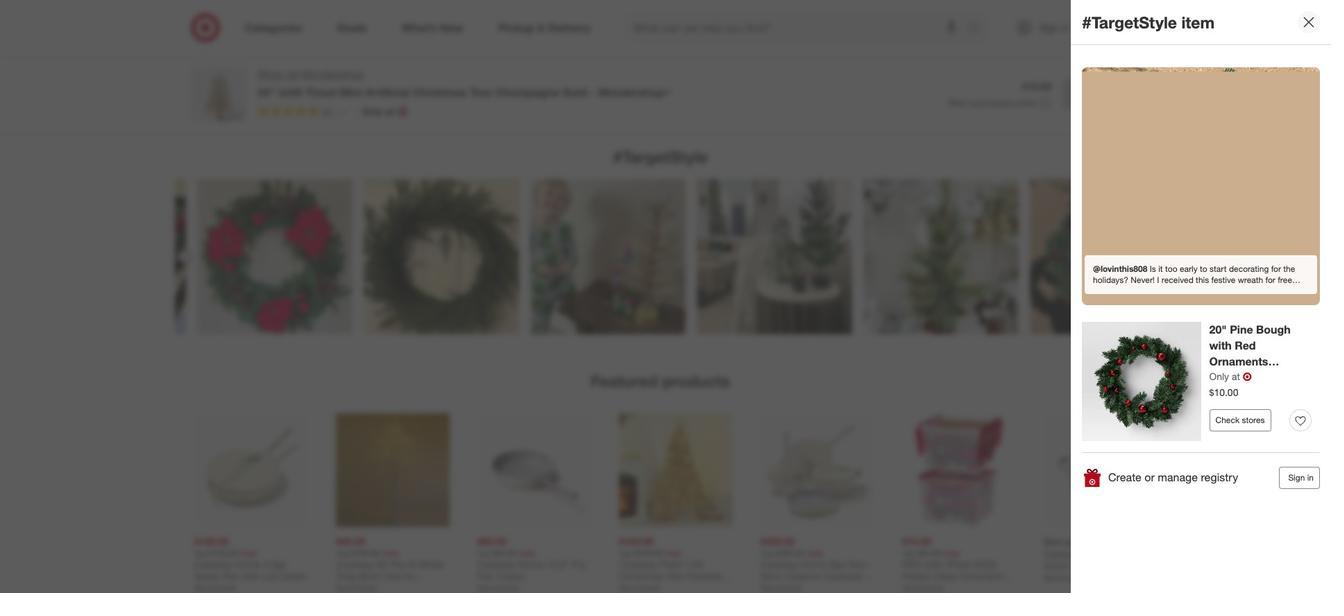 Task type: describe. For each thing, give the bounding box(es) containing it.
sponsored down $549.99 at the bottom
[[619, 582, 660, 593]]

all
[[287, 67, 298, 81]]

20"
[[1210, 323, 1227, 337]]

sale for 10.5"
[[519, 548, 535, 558]]

only at
[[362, 105, 395, 117]]

dutch
[[1044, 560, 1070, 572]]

wondershop™ inside shop all wondershop 24" unlit tinsel mini artificial christmas tree champagne gold - wondershop™
[[598, 85, 671, 99]]

user image by @godrawks2001 image
[[363, 179, 519, 334]]

snowy
[[646, 582, 675, 593]]

6.5qt
[[1113, 548, 1135, 560]]

6 link
[[1102, 12, 1132, 43]]

ornaments
[[1210, 354, 1268, 368]]

4.5qt
[[263, 558, 285, 570]]

oven
[[1072, 560, 1095, 572]]

sponsored inside see price in cart caraway home 6.5qt dutch oven with lid gray sponsored
[[1044, 572, 1085, 582]]

tree down flocked in the bottom right of the page
[[678, 582, 696, 593]]

24"
[[258, 85, 275, 99]]

unlit
[[278, 85, 303, 99]]

christmas inside "20" pine bough with red ornaments artificial christmas wreath green - wondershop™"
[[1257, 370, 1311, 384]]

#targetstyle item dialog
[[1071, 0, 1331, 593]]

christmas inside $163.99 reg $549.99 sale costway prelit 7.5ft christmas tree flocked xmas snowy tree 4
[[619, 570, 663, 582]]

caraway for $145.00
[[194, 558, 231, 570]]

wreath
[[1210, 386, 1247, 400]]

shop
[[258, 67, 284, 81]]

show more button
[[462, 78, 859, 100]]

$85.50 reg $95.00 sale caraway home 10.5" fry pan cream sponsored
[[477, 536, 586, 593]]

wondershop™ inside "20" pine bough with red ornaments artificial christmas wreath green - wondershop™"
[[1210, 402, 1282, 416]]

ceramic
[[785, 570, 821, 582]]

$45.99 reg $129.99 sale costway 5ft pre-lit white twig birch tree for christmas holiday w/ 
[[336, 536, 444, 593]]

search
[[961, 22, 994, 36]]

holiday
[[383, 582, 415, 593]]

to
[[1096, 87, 1107, 101]]

$163.99
[[619, 536, 653, 547]]

featured products
[[591, 371, 730, 391]]

home for $95.00
[[517, 558, 544, 570]]

red
[[1235, 339, 1256, 353]]

9pc
[[829, 558, 846, 570]]

caraway home 4.5qt saute pan with lid cream image
[[194, 413, 308, 527]]

$95.00
[[492, 548, 517, 558]]

create
[[1109, 471, 1142, 485]]

stores
[[1242, 415, 1265, 426]]

sale for 7.5ft
[[665, 548, 681, 558]]

mini
[[340, 85, 362, 99]]

$45.99
[[336, 536, 365, 547]]

pre-
[[390, 558, 409, 570]]

when
[[948, 98, 970, 108]]

$74.99 reg $84.99 sale
[[902, 536, 960, 558]]

at for only at
[[386, 105, 395, 117]]

user image by @amandafallonhomes image
[[697, 179, 852, 334]]

sale for 9pc
[[807, 548, 823, 558]]

costway prelit 7.5ft christmas tree flocked xmas snowy tree 450 led lights image
[[619, 413, 733, 527]]

artificial inside shop all wondershop 24" unlit tinsel mini artificial christmas tree champagne gold - wondershop™
[[365, 85, 410, 99]]

check stores
[[1216, 415, 1265, 426]]

caraway for $395.00
[[760, 558, 798, 570]]

in inside button
[[1307, 472, 1314, 483]]

$129.99
[[350, 548, 380, 558]]

sign in button
[[1280, 467, 1320, 489]]

$395.00
[[775, 548, 804, 558]]

gold
[[563, 85, 587, 99]]

cart inside see price in cart caraway home 6.5qt dutch oven with lid gray sponsored
[[1101, 536, 1120, 547]]

costway for birch
[[336, 558, 373, 570]]

w/
[[418, 582, 428, 593]]

fry
[[572, 558, 586, 570]]

user image by @universally_cute image
[[197, 179, 352, 334]]

$355.50 reg $395.00 sale caraway home 9pc non- stick ceramic cookware set cream
[[760, 536, 870, 593]]

sign in
[[1289, 472, 1314, 483]]

0 vertical spatial $10.00
[[1023, 81, 1052, 92]]

gray
[[1135, 560, 1155, 572]]

$85.50
[[477, 536, 506, 547]]

stick
[[760, 570, 782, 582]]

20" pine bough with red ornaments artificial christmas wreath green - wondershop™
[[1210, 323, 1311, 416]]

20" pine bough with red ornaments artificial christmas wreath green - wondershop™ image
[[1082, 322, 1201, 441]]

#targetstyle for #targetstyle item
[[1082, 12, 1177, 32]]

flocked
[[687, 570, 721, 582]]

create or manage registry
[[1109, 471, 1238, 485]]

cookware
[[824, 570, 868, 582]]

with for caraway home 6.5qt dutch oven with lid gray
[[1098, 560, 1116, 572]]

user image by @targetscallingme image
[[863, 179, 1019, 334]]

$549.99
[[633, 548, 663, 558]]

tree inside the $45.99 reg $129.99 sale costway 5ft pre-lit white twig birch tree for christmas holiday w/
[[383, 570, 401, 582]]

#targetstyle item
[[1082, 12, 1215, 32]]

user image by @fullygrin image
[[530, 179, 685, 334]]

artificial inside "20" pine bough with red ornaments artificial christmas wreath green - wondershop™"
[[1210, 370, 1254, 384]]

check stores button
[[1210, 410, 1271, 432]]

only for only at
[[362, 105, 383, 117]]

91 link
[[258, 105, 347, 121]]

caraway home 6.5qt dutch oven with lid gray image
[[1044, 413, 1157, 527]]

6
[[1123, 15, 1127, 23]]

show more
[[639, 83, 682, 94]]



Task type: vqa. For each thing, say whether or not it's contained in the screenshot.
PICKUP
no



Task type: locate. For each thing, give the bounding box(es) containing it.
0 vertical spatial cart
[[1110, 87, 1131, 101]]

91
[[323, 105, 334, 117]]

sponsored
[[1044, 572, 1085, 582], [194, 582, 235, 593], [336, 582, 377, 593], [477, 582, 518, 593], [619, 582, 660, 593], [760, 582, 802, 593], [902, 582, 943, 593]]

$10.00 up online
[[1023, 81, 1052, 92]]

at for only at ¬
[[1232, 370, 1240, 382]]

1 vertical spatial cart
[[1101, 536, 1120, 547]]

sale inside $130.50 reg $145.00 sale caraway home 4.5qt saute pan with lid cream sponsored
[[240, 548, 257, 558]]

costway down $163.99
[[619, 558, 657, 570]]

or
[[1145, 471, 1155, 485]]

caraway inside $85.50 reg $95.00 sale caraway home 10.5" fry pan cream sponsored
[[477, 558, 515, 570]]

user image by @coastiewifey image
[[30, 179, 186, 334]]

lid for 4.5qt
[[262, 570, 275, 582]]

cart
[[1110, 87, 1131, 101], [1101, 536, 1120, 547]]

shop all wondershop 24" unlit tinsel mini artificial christmas tree champagne gold - wondershop™
[[258, 67, 671, 99]]

christmas inside shop all wondershop 24" unlit tinsel mini artificial christmas tree champagne gold - wondershop™
[[413, 85, 467, 99]]

pine
[[1230, 323, 1253, 337]]

#targetstyle for #targetstyle
[[613, 147, 708, 167]]

more
[[663, 83, 682, 94]]

3 sale from the left
[[519, 548, 535, 558]]

home left 10.5"
[[517, 558, 544, 570]]

artificial up wreath
[[1210, 370, 1254, 384]]

costway inside $163.99 reg $549.99 sale costway prelit 7.5ft christmas tree flocked xmas snowy tree 4
[[619, 558, 657, 570]]

christmas inside the $45.99 reg $129.99 sale costway 5ft pre-lit white twig birch tree for christmas holiday w/
[[336, 582, 380, 593]]

2 horizontal spatial with
[[1210, 339, 1232, 353]]

1 vertical spatial at
[[1232, 370, 1240, 382]]

reg for caraway home 4.5qt saute pan with lid cream
[[194, 548, 206, 558]]

- inside shop all wondershop 24" unlit tinsel mini artificial christmas tree champagne gold - wondershop™
[[591, 85, 595, 99]]

reg inside $74.99 reg $84.99 sale
[[902, 548, 914, 558]]

wondershop™
[[598, 85, 671, 99], [1210, 402, 1282, 416]]

0 horizontal spatial costway
[[336, 558, 373, 570]]

- inside "20" pine bough with red ornaments artificial christmas wreath green - wondershop™"
[[1285, 386, 1290, 400]]

2 sale from the left
[[382, 548, 398, 558]]

xmas
[[619, 582, 643, 593]]

0 vertical spatial artificial
[[365, 85, 410, 99]]

reg inside $355.50 reg $395.00 sale caraway home 9pc non- stick ceramic cookware set cream
[[760, 548, 773, 558]]

with for caraway home 4.5qt saute pan with lid cream
[[241, 570, 259, 582]]

3 reg from the left
[[477, 548, 489, 558]]

caraway inside $355.50 reg $395.00 sale caraway home 9pc non- stick ceramic cookware set cream
[[760, 558, 798, 570]]

sponsored down stick
[[760, 582, 802, 593]]

only at ¬
[[1210, 370, 1252, 384]]

$130.50
[[194, 536, 228, 547]]

add to cart
[[1072, 87, 1131, 101]]

at left ¬
[[1232, 370, 1240, 382]]

2 costway from the left
[[619, 558, 657, 570]]

1 vertical spatial wondershop™
[[1210, 402, 1282, 416]]

caraway inside see price in cart caraway home 6.5qt dutch oven with lid gray sponsored
[[1044, 548, 1081, 560]]

$10.00
[[1023, 81, 1052, 92], [1210, 386, 1239, 398]]

cart inside 'button'
[[1110, 87, 1131, 101]]

home inside $130.50 reg $145.00 sale caraway home 4.5qt saute pan with lid cream sponsored
[[234, 558, 260, 570]]

1 horizontal spatial artificial
[[1210, 370, 1254, 384]]

bough
[[1256, 323, 1291, 337]]

lid down 6.5qt
[[1118, 560, 1132, 572]]

¬
[[1243, 370, 1252, 384]]

- right green
[[1285, 386, 1290, 400]]

in right sign
[[1307, 472, 1314, 483]]

online
[[1014, 98, 1036, 108]]

user image by @lovinthis808 image inside #targetstyle item dialog
[[1082, 67, 1320, 305]]

$10.00 down only at ¬
[[1210, 386, 1239, 398]]

check
[[1216, 415, 1240, 426]]

saute
[[194, 570, 219, 582]]

$145.00
[[208, 548, 238, 558]]

only down the mini
[[362, 105, 383, 117]]

tree left champagne
[[470, 85, 492, 99]]

cream inside $130.50 reg $145.00 sale caraway home 4.5qt saute pan with lid cream sponsored
[[278, 570, 307, 582]]

1 costway from the left
[[336, 558, 373, 570]]

wondershop™ down wreath
[[1210, 402, 1282, 416]]

20" pine bough with red ornaments artificial christmas wreath green - wondershop™ link
[[1210, 322, 1312, 416]]

0 vertical spatial #targetstyle
[[1082, 12, 1177, 32]]

sale left lit
[[382, 548, 398, 558]]

sale right $84.99
[[944, 548, 960, 558]]

only up wreath
[[1210, 370, 1229, 382]]

4 reg from the left
[[619, 548, 631, 558]]

1 vertical spatial artificial
[[1210, 370, 1254, 384]]

#targetstyle down show more button
[[613, 147, 708, 167]]

home inside $85.50 reg $95.00 sale caraway home 10.5" fry pan cream sponsored
[[517, 558, 544, 570]]

see
[[1044, 536, 1061, 547]]

1 vertical spatial in
[[1090, 536, 1098, 547]]

cream inside $85.50 reg $95.00 sale caraway home 10.5" fry pan cream sponsored
[[497, 570, 526, 582]]

tree up holiday
[[383, 570, 401, 582]]

0 horizontal spatial #targetstyle
[[613, 147, 708, 167]]

1 pan from the left
[[222, 570, 239, 582]]

add to cart button
[[1063, 79, 1140, 110]]

sale inside $74.99 reg $84.99 sale
[[944, 548, 960, 558]]

christmas
[[413, 85, 467, 99], [1257, 370, 1311, 384], [619, 570, 663, 582], [336, 582, 380, 593]]

reg for costway prelit 7.5ft christmas tree flocked xmas snowy tree 4
[[619, 548, 631, 558]]

cream
[[278, 570, 307, 582], [497, 570, 526, 582], [778, 582, 807, 593]]

in right price on the bottom of page
[[1090, 536, 1098, 547]]

5ft
[[376, 558, 388, 570]]

products
[[662, 371, 730, 391]]

green
[[1250, 386, 1282, 400]]

$355.50
[[760, 536, 795, 547]]

caraway up saute
[[194, 558, 231, 570]]

cream down $95.00
[[497, 570, 526, 582]]

home up ceramic
[[801, 558, 827, 570]]

wondershop
[[301, 67, 364, 81]]

home
[[1084, 548, 1110, 560], [234, 558, 260, 570], [517, 558, 544, 570], [801, 558, 827, 570]]

2 pan from the left
[[477, 570, 494, 582]]

wondershop™ right the gold
[[598, 85, 671, 99]]

0 horizontal spatial pan
[[222, 570, 239, 582]]

reg down $45.99
[[336, 548, 348, 558]]

champagne
[[495, 85, 560, 99]]

home inside see price in cart caraway home 6.5qt dutch oven with lid gray sponsored
[[1084, 548, 1110, 560]]

$130.50 reg $145.00 sale caraway home 4.5qt saute pan with lid cream sponsored
[[194, 536, 307, 593]]

caraway home 10.5" fry pan cream image
[[477, 413, 591, 527]]

2 reg from the left
[[336, 548, 348, 558]]

sponsored inside $85.50 reg $95.00 sale caraway home 10.5" fry pan cream sponsored
[[477, 582, 518, 593]]

set
[[760, 582, 775, 593]]

1 vertical spatial #targetstyle
[[613, 147, 708, 167]]

sale inside the $45.99 reg $129.99 sale costway 5ft pre-lit white twig birch tree for christmas holiday w/
[[382, 548, 398, 558]]

manage
[[1158, 471, 1198, 485]]

reg down $163.99
[[619, 548, 631, 558]]

reg for costway 5ft pre-lit white twig birch tree for christmas holiday w/ 
[[336, 548, 348, 558]]

home for $395.00
[[801, 558, 827, 570]]

0 horizontal spatial cream
[[278, 570, 307, 582]]

pan for with
[[222, 570, 239, 582]]

costway 5ft pre-lit white twig birch tree for christmas holiday w/ 72 led lights image
[[336, 413, 449, 527]]

image of 24" unlit tinsel mini artificial christmas tree champagne gold - wondershop™ image
[[191, 67, 246, 122]]

1 horizontal spatial in
[[1307, 472, 1314, 483]]

reg inside $85.50 reg $95.00 sale caraway home 10.5" fry pan cream sponsored
[[477, 548, 489, 558]]

1 horizontal spatial -
[[1285, 386, 1290, 400]]

1 horizontal spatial lid
[[1118, 560, 1132, 572]]

purchased
[[972, 98, 1012, 108]]

pan right saute
[[222, 570, 239, 582]]

lit
[[409, 558, 416, 570]]

with right saute
[[241, 570, 259, 582]]

1 horizontal spatial costway
[[619, 558, 657, 570]]

caraway down $85.50
[[477, 558, 515, 570]]

home for in
[[1084, 548, 1110, 560]]

sale right the $395.00
[[807, 548, 823, 558]]

home left 4.5qt
[[234, 558, 260, 570]]

white
[[419, 558, 444, 570]]

1 horizontal spatial $10.00
[[1210, 386, 1239, 398]]

@lovinthis808 button
[[1082, 67, 1320, 305]]

@lovinthis808 link
[[1082, 67, 1320, 305]]

tree inside shop all wondershop 24" unlit tinsel mini artificial christmas tree champagne gold - wondershop™
[[470, 85, 492, 99]]

0 vertical spatial at
[[386, 105, 395, 117]]

1 horizontal spatial only
[[1210, 370, 1229, 382]]

0 horizontal spatial artificial
[[365, 85, 410, 99]]

5 reg from the left
[[760, 548, 773, 558]]

5 sale from the left
[[807, 548, 823, 558]]

home inside $355.50 reg $395.00 sale caraway home 9pc non- stick ceramic cookware set cream
[[801, 558, 827, 570]]

at inside only at ¬
[[1232, 370, 1240, 382]]

in inside see price in cart caraway home 6.5qt dutch oven with lid gray sponsored
[[1090, 536, 1098, 547]]

sale right $145.00
[[240, 548, 257, 558]]

reg down $74.99
[[902, 548, 914, 558]]

costway for xmas
[[619, 558, 657, 570]]

with inside "20" pine bough with red ornaments artificial christmas wreath green - wondershop™"
[[1210, 339, 1232, 353]]

costway
[[336, 558, 373, 570], [619, 558, 657, 570]]

sale inside $85.50 reg $95.00 sale caraway home 10.5" fry pan cream sponsored
[[519, 548, 535, 558]]

reg down "$355.50"
[[760, 548, 773, 558]]

sale
[[240, 548, 257, 558], [382, 548, 398, 558], [519, 548, 535, 558], [665, 548, 681, 558], [807, 548, 823, 558], [944, 548, 960, 558]]

lid down 4.5qt
[[262, 570, 275, 582]]

1 sale from the left
[[240, 548, 257, 558]]

0 horizontal spatial in
[[1090, 536, 1098, 547]]

1 vertical spatial only
[[1210, 370, 1229, 382]]

home for $145.00
[[234, 558, 260, 570]]

registry
[[1201, 471, 1238, 485]]

caraway home 9pc non-stick ceramic cookware set cream image
[[760, 413, 874, 527]]

1 horizontal spatial pan
[[477, 570, 494, 582]]

0 horizontal spatial only
[[362, 105, 383, 117]]

1 horizontal spatial with
[[1098, 560, 1116, 572]]

item
[[1182, 12, 1215, 32]]

4 sale from the left
[[665, 548, 681, 558]]

1 horizontal spatial at
[[1232, 370, 1240, 382]]

sale left 7.5ft
[[665, 548, 681, 558]]

pan for cream
[[477, 570, 494, 582]]

only inside only at ¬
[[1210, 370, 1229, 382]]

0 vertical spatial only
[[362, 105, 383, 117]]

What can we help you find? suggestions appear below search field
[[625, 12, 971, 43]]

1 vertical spatial -
[[1285, 386, 1290, 400]]

-
[[591, 85, 595, 99], [1285, 386, 1290, 400]]

show
[[639, 83, 660, 94]]

sale for 4.5qt
[[240, 548, 257, 558]]

sponsored down $84.99
[[902, 582, 943, 593]]

caraway inside $130.50 reg $145.00 sale caraway home 4.5qt saute pan with lid cream sponsored
[[194, 558, 231, 570]]

with inside $130.50 reg $145.00 sale caraway home 4.5qt saute pan with lid cream sponsored
[[241, 570, 259, 582]]

caraway for in
[[1044, 548, 1081, 560]]

#targetstyle left item
[[1082, 12, 1177, 32]]

home up oven
[[1084, 548, 1110, 560]]

6 sale from the left
[[944, 548, 960, 558]]

lid inside $130.50 reg $145.00 sale caraway home 4.5qt saute pan with lid cream sponsored
[[262, 570, 275, 582]]

only
[[362, 105, 383, 117], [1210, 370, 1229, 382]]

1 reg from the left
[[194, 548, 206, 558]]

twig
[[336, 570, 355, 582]]

cream down ceramic
[[778, 582, 807, 593]]

1 horizontal spatial wondershop™
[[1210, 402, 1282, 416]]

sponsored down $95.00
[[477, 582, 518, 593]]

#targetstyle inside #targetstyle item dialog
[[1082, 12, 1177, 32]]

birch
[[358, 570, 381, 582]]

2 horizontal spatial cream
[[778, 582, 807, 593]]

0 horizontal spatial at
[[386, 105, 395, 117]]

6 reg from the left
[[902, 548, 914, 558]]

sponsored inside $130.50 reg $145.00 sale caraway home 4.5qt saute pan with lid cream sponsored
[[194, 582, 235, 593]]

0 horizontal spatial lid
[[262, 570, 275, 582]]

$10.00 inside #targetstyle item dialog
[[1210, 386, 1239, 398]]

caraway
[[1044, 548, 1081, 560], [194, 558, 231, 570], [477, 558, 515, 570], [760, 558, 798, 570]]

0 vertical spatial -
[[591, 85, 595, 99]]

sign
[[1289, 472, 1305, 483]]

1 vertical spatial $10.00
[[1210, 386, 1239, 398]]

caraway for $95.00
[[477, 558, 515, 570]]

7.5ft
[[684, 558, 704, 570]]

reg inside $130.50 reg $145.00 sale caraway home 4.5qt saute pan with lid cream sponsored
[[194, 548, 206, 558]]

sale right $95.00
[[519, 548, 535, 558]]

10.5"
[[546, 558, 569, 570]]

reg for caraway home 10.5" fry pan cream
[[477, 548, 489, 558]]

user image by @lovinthis808 image
[[1082, 67, 1320, 305], [1030, 179, 1185, 334]]

1 horizontal spatial #targetstyle
[[1082, 12, 1177, 32]]

with inside see price in cart caraway home 6.5qt dutch oven with lid gray sponsored
[[1098, 560, 1116, 572]]

caraway up dutch
[[1044, 548, 1081, 560]]

sponsored down twig
[[336, 582, 377, 593]]

caraway up stick
[[760, 558, 798, 570]]

- right the gold
[[591, 85, 595, 99]]

1 horizontal spatial cream
[[497, 570, 526, 582]]

with
[[1210, 339, 1232, 353], [1098, 560, 1116, 572], [241, 570, 259, 582]]

iris usa 2pack 60qt. plastic clear ornament storage box with hinged lid and dividers, clear/red image
[[902, 413, 1016, 527]]

costway up twig
[[336, 558, 373, 570]]

reg inside $163.99 reg $549.99 sale costway prelit 7.5ft christmas tree flocked xmas snowy tree 4
[[619, 548, 631, 558]]

reg inside the $45.99 reg $129.99 sale costway 5ft pre-lit white twig birch tree for christmas holiday w/
[[336, 548, 348, 558]]

tinsel
[[306, 85, 337, 99]]

with down 6.5qt
[[1098, 560, 1116, 572]]

@lovinthis808
[[1093, 264, 1148, 274]]

costway inside the $45.99 reg $129.99 sale costway 5ft pre-lit white twig birch tree for christmas holiday w/
[[336, 558, 373, 570]]

at right 91
[[386, 105, 395, 117]]

sponsored down dutch
[[1044, 572, 1085, 582]]

for
[[404, 570, 416, 582]]

pan
[[222, 570, 239, 582], [477, 570, 494, 582]]

lid inside see price in cart caraway home 6.5qt dutch oven with lid gray sponsored
[[1118, 560, 1132, 572]]

0 vertical spatial wondershop™
[[598, 85, 671, 99]]

sale for pre-
[[382, 548, 398, 558]]

pan down $95.00
[[477, 570, 494, 582]]

in
[[1307, 472, 1314, 483], [1090, 536, 1098, 547]]

$163.99 reg $549.99 sale costway prelit 7.5ft christmas tree flocked xmas snowy tree 4
[[619, 536, 721, 593]]

reg down $85.50
[[477, 548, 489, 558]]

pan inside $85.50 reg $95.00 sale caraway home 10.5" fry pan cream sponsored
[[477, 570, 494, 582]]

reg for caraway home 9pc non- stick ceramic cookware set cream
[[760, 548, 773, 558]]

see price in cart caraway home 6.5qt dutch oven with lid gray sponsored
[[1044, 536, 1155, 582]]

tree down prelit in the bottom of the page
[[666, 570, 684, 582]]

lid for 6.5qt
[[1118, 560, 1132, 572]]

cream inside $355.50 reg $395.00 sale caraway home 9pc non- stick ceramic cookware set cream
[[778, 582, 807, 593]]

sale inside $163.99 reg $549.99 sale costway prelit 7.5ft christmas tree flocked xmas snowy tree 4
[[665, 548, 681, 558]]

0 horizontal spatial $10.00
[[1023, 81, 1052, 92]]

price
[[1064, 536, 1087, 547]]

sponsored down saute
[[194, 582, 235, 593]]

0 horizontal spatial wondershop™
[[598, 85, 671, 99]]

pan inside $130.50 reg $145.00 sale caraway home 4.5qt saute pan with lid cream sponsored
[[222, 570, 239, 582]]

sale inside $355.50 reg $395.00 sale caraway home 9pc non- stick ceramic cookware set cream
[[807, 548, 823, 558]]

0 horizontal spatial with
[[241, 570, 259, 582]]

cream down 4.5qt
[[278, 570, 307, 582]]

artificial up "only at"
[[365, 85, 410, 99]]

prelit
[[659, 558, 681, 570]]

$84.99
[[916, 548, 941, 558]]

search button
[[961, 12, 994, 46]]

only for only at ¬
[[1210, 370, 1229, 382]]

reg down $130.50
[[194, 548, 206, 558]]

0 horizontal spatial -
[[591, 85, 595, 99]]

$74.99
[[902, 536, 931, 547]]

cart up 6.5qt
[[1101, 536, 1120, 547]]

cart right to
[[1110, 87, 1131, 101]]

non-
[[849, 558, 870, 570]]

with down 20"
[[1210, 339, 1232, 353]]

0 vertical spatial in
[[1307, 472, 1314, 483]]



